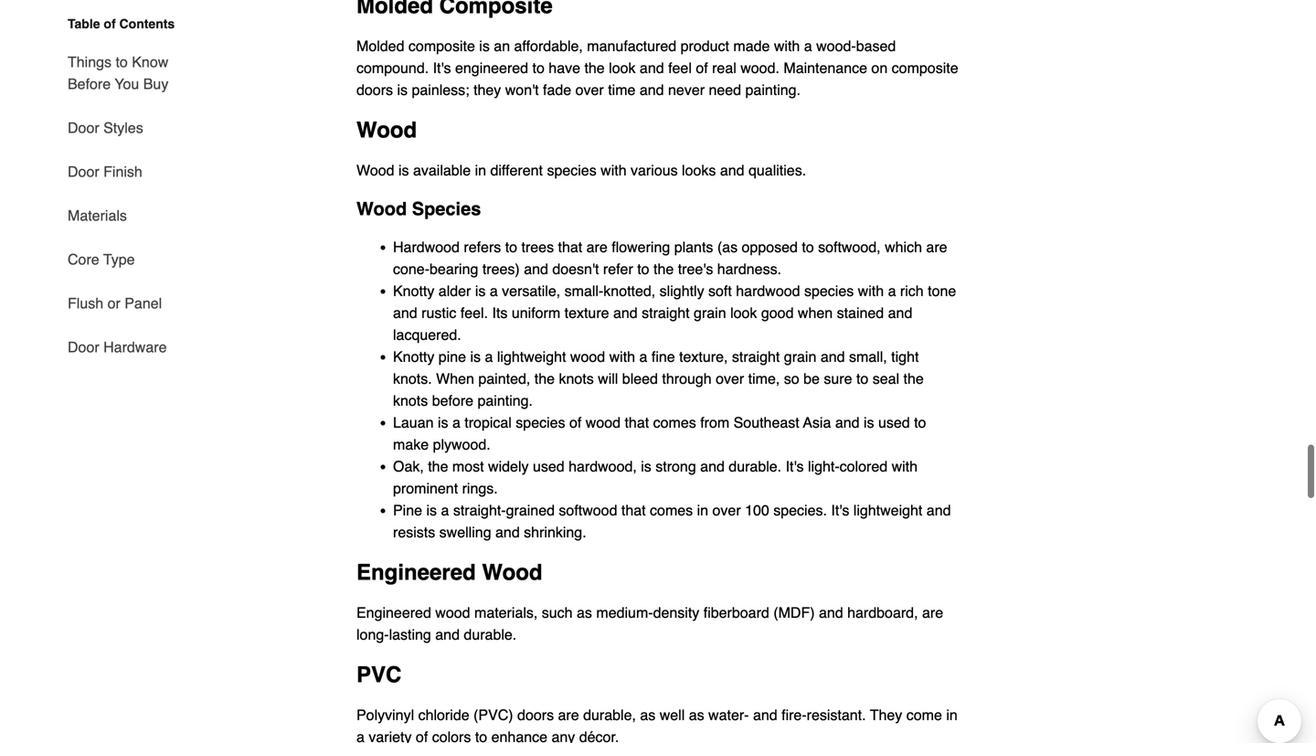 Task type: locate. For each thing, give the bounding box(es) containing it.
things to know before you buy
[[68, 53, 168, 92]]

is down before at the bottom of the page
[[438, 414, 448, 431]]

knots left will
[[559, 370, 594, 387]]

species
[[412, 198, 481, 219]]

lightweight
[[497, 348, 566, 365], [853, 502, 923, 519]]

over left 100
[[712, 502, 741, 519]]

over left time,
[[716, 370, 744, 387]]

2 horizontal spatial in
[[946, 706, 958, 723]]

stained
[[837, 304, 884, 321]]

be
[[804, 370, 820, 387]]

comes down strong
[[650, 502, 693, 519]]

0 horizontal spatial knots
[[393, 392, 428, 409]]

1 horizontal spatial as
[[640, 706, 656, 723]]

prominent
[[393, 480, 458, 497]]

knotty up 'knots.'
[[393, 348, 434, 365]]

with left the various
[[601, 162, 627, 179]]

engineered down the resists
[[356, 560, 476, 585]]

over
[[576, 81, 604, 98], [716, 370, 744, 387], [712, 502, 741, 519]]

comes
[[653, 414, 696, 431], [650, 502, 693, 519]]

of left "colors"
[[416, 728, 428, 743]]

species up when
[[804, 282, 854, 299]]

used
[[878, 414, 910, 431], [533, 458, 565, 475]]

0 horizontal spatial used
[[533, 458, 565, 475]]

refer
[[603, 260, 633, 277]]

straight
[[642, 304, 690, 321], [732, 348, 780, 365]]

resistant.
[[807, 706, 866, 723]]

0 vertical spatial durable.
[[729, 458, 782, 475]]

composite
[[408, 37, 475, 54], [892, 59, 958, 76]]

oak,
[[393, 458, 424, 475]]

product
[[681, 37, 729, 54]]

materials,
[[474, 604, 538, 621]]

0 horizontal spatial doors
[[356, 81, 393, 98]]

engineered
[[356, 560, 476, 585], [356, 604, 431, 621]]

doors inside molded composite is an affordable, manufactured product made with a wood-based compound. it's engineered to have the look and feel of real wood. maintenance on composite doors is painless; they won't fade over time and never need painting.
[[356, 81, 393, 98]]

tree's
[[678, 260, 713, 277]]

of right feel
[[696, 59, 708, 76]]

1 horizontal spatial grain
[[784, 348, 817, 365]]

door for door finish
[[68, 163, 99, 180]]

1 horizontal spatial lightweight
[[853, 502, 923, 519]]

an
[[494, 37, 510, 54]]

1 engineered from the top
[[356, 560, 476, 585]]

2 horizontal spatial as
[[689, 706, 704, 723]]

2 horizontal spatial it's
[[831, 502, 849, 519]]

composite up painless;
[[408, 37, 475, 54]]

with up will
[[609, 348, 635, 365]]

wood for wood species
[[356, 198, 407, 219]]

rings.
[[462, 480, 498, 497]]

as right such
[[577, 604, 592, 621]]

to up you
[[116, 53, 128, 70]]

0 vertical spatial in
[[475, 162, 486, 179]]

1 vertical spatial knotty
[[393, 348, 434, 365]]

1 horizontal spatial painting.
[[745, 81, 801, 98]]

0 vertical spatial lightweight
[[497, 348, 566, 365]]

variety
[[369, 728, 412, 743]]

0 horizontal spatial straight
[[642, 304, 690, 321]]

door left styles
[[68, 119, 99, 136]]

door finish
[[68, 163, 142, 180]]

before
[[68, 75, 111, 92]]

is down prominent
[[426, 502, 437, 519]]

1 vertical spatial comes
[[650, 502, 693, 519]]

wood inside engineered wood materials, such as medium-density fiberboard (mdf) and hardboard, are long-lasting and durable.
[[435, 604, 470, 621]]

the right painted,
[[534, 370, 555, 387]]

durable. inside hardwood refers to trees that are flowering plants (as opposed to softwood, which are cone-bearing trees) and doesn't refer to the tree's hardness. knotty alder is a versatile, small-knotted, slightly soft hardwood species with a rich tone and rustic feel. its uniform texture and straight grain look good when stained and lacquered. knotty pine is a lightweight wood with a fine texture, straight grain and small, tight knots. when painted, the knots will bleed through over time, so be sure to seal the knots before painting. lauan is a tropical species of wood that comes from southeast asia and is used to make plywood. oak, the most widely used hardwood, is strong and durable. it's light-colored with prominent rings. pine is a straight-grained softwood that comes in over 100 species. it's lightweight and resists swelling and shrinking.
[[729, 458, 782, 475]]

door down flush
[[68, 339, 99, 356]]

molded composite is an affordable, manufactured product made with a wood-based compound. it's engineered to have the look and feel of real wood. maintenance on composite doors is painless; they won't fade over time and never need painting.
[[356, 37, 958, 98]]

painting. down painted,
[[478, 392, 533, 409]]

a left rich
[[888, 282, 896, 299]]

knotty
[[393, 282, 434, 299], [393, 348, 434, 365]]

0 horizontal spatial look
[[609, 59, 636, 76]]

0 vertical spatial painting.
[[745, 81, 801, 98]]

wood up will
[[570, 348, 605, 365]]

well
[[660, 706, 685, 723]]

0 vertical spatial look
[[609, 59, 636, 76]]

comes left "from"
[[653, 414, 696, 431]]

a up maintenance
[[804, 37, 812, 54]]

maintenance
[[784, 59, 867, 76]]

never
[[668, 81, 705, 98]]

straight down slightly
[[642, 304, 690, 321]]

time
[[608, 81, 636, 98]]

door for door hardware
[[68, 339, 99, 356]]

0 vertical spatial used
[[878, 414, 910, 431]]

of up hardwood,
[[569, 414, 582, 431]]

engineered for engineered wood materials, such as medium-density fiberboard (mdf) and hardboard, are long-lasting and durable.
[[356, 604, 431, 621]]

things to know before you buy link
[[68, 40, 190, 106]]

doors up enhance
[[517, 706, 554, 723]]

2 vertical spatial door
[[68, 339, 99, 356]]

0 vertical spatial that
[[558, 238, 582, 255]]

to inside molded composite is an affordable, manufactured product made with a wood-based compound. it's engineered to have the look and feel of real wood. maintenance on composite doors is painless; they won't fade over time and never need painting.
[[532, 59, 545, 76]]

grain
[[694, 304, 726, 321], [784, 348, 817, 365]]

look inside molded composite is an affordable, manufactured product made with a wood-based compound. it's engineered to have the look and feel of real wood. maintenance on composite doors is painless; they won't fade over time and never need painting.
[[609, 59, 636, 76]]

knotty down "cone-"
[[393, 282, 434, 299]]

are up any
[[558, 706, 579, 723]]

with right colored
[[892, 458, 918, 475]]

a down prominent
[[441, 502, 449, 519]]

to down small,
[[856, 370, 869, 387]]

are
[[586, 238, 608, 255], [926, 238, 947, 255], [922, 604, 943, 621], [558, 706, 579, 723]]

lightweight down colored
[[853, 502, 923, 519]]

1 vertical spatial look
[[730, 304, 757, 321]]

door hardware
[[68, 339, 167, 356]]

as right well
[[689, 706, 704, 723]]

0 vertical spatial over
[[576, 81, 604, 98]]

lightweight up painted,
[[497, 348, 566, 365]]

1 horizontal spatial look
[[730, 304, 757, 321]]

0 vertical spatial straight
[[642, 304, 690, 321]]

door styles
[[68, 119, 143, 136]]

1 vertical spatial lightweight
[[853, 502, 923, 519]]

painting. down wood.
[[745, 81, 801, 98]]

to down (pvc)
[[475, 728, 487, 743]]

look down soft
[[730, 304, 757, 321]]

0 vertical spatial doors
[[356, 81, 393, 98]]

wood down compound.
[[356, 117, 417, 142]]

polyvinyl
[[356, 706, 414, 723]]

2 engineered from the top
[[356, 604, 431, 621]]

0 vertical spatial it's
[[433, 59, 451, 76]]

2 vertical spatial wood
[[435, 604, 470, 621]]

durable. up 100
[[729, 458, 782, 475]]

trees
[[521, 238, 554, 255]]

1 vertical spatial that
[[625, 414, 649, 431]]

different
[[490, 162, 543, 179]]

table
[[68, 16, 100, 31]]

is up 'feel.'
[[475, 282, 486, 299]]

1 vertical spatial in
[[697, 502, 708, 519]]

polyvinyl chloride (pvc) doors are durable, as well as water- and fire-resistant. they come in a variety of colors to enhance any décor.
[[356, 706, 958, 743]]

look up time
[[609, 59, 636, 76]]

painting. inside molded composite is an affordable, manufactured product made with a wood-based compound. it's engineered to have the look and feel of real wood. maintenance on composite doors is painless; they won't fade over time and never need painting.
[[745, 81, 801, 98]]

pvc
[[356, 662, 402, 687]]

2 door from the top
[[68, 163, 99, 180]]

door finish link
[[68, 150, 142, 194]]

0 horizontal spatial durable.
[[464, 626, 517, 643]]

chloride
[[418, 706, 469, 723]]

3 door from the top
[[68, 339, 99, 356]]

wood up hardwood
[[356, 198, 407, 219]]

straight up time,
[[732, 348, 780, 365]]

hardwood
[[736, 282, 800, 299]]

1 vertical spatial straight
[[732, 348, 780, 365]]

0 horizontal spatial painting.
[[478, 392, 533, 409]]

painted,
[[478, 370, 530, 387]]

1 horizontal spatial composite
[[892, 59, 958, 76]]

trees)
[[482, 260, 520, 277]]

1 horizontal spatial straight
[[732, 348, 780, 365]]

used right widely
[[533, 458, 565, 475]]

0 horizontal spatial composite
[[408, 37, 475, 54]]

engineered inside engineered wood materials, such as medium-density fiberboard (mdf) and hardboard, are long-lasting and durable.
[[356, 604, 431, 621]]

it's right species.
[[831, 502, 849, 519]]

flush or panel
[[68, 295, 162, 312]]

to up 'trees)'
[[505, 238, 517, 255]]

that up doesn't
[[558, 238, 582, 255]]

0 horizontal spatial as
[[577, 604, 592, 621]]

lasting
[[389, 626, 431, 643]]

0 vertical spatial comes
[[653, 414, 696, 431]]

1 vertical spatial grain
[[784, 348, 817, 365]]

versatile,
[[502, 282, 560, 299]]

to down affordable,
[[532, 59, 545, 76]]

in right come
[[946, 706, 958, 723]]

the inside molded composite is an affordable, manufactured product made with a wood-based compound. it's engineered to have the look and feel of real wood. maintenance on composite doors is painless; they won't fade over time and never need painting.
[[584, 59, 605, 76]]

that right softwood
[[621, 502, 646, 519]]

with
[[774, 37, 800, 54], [601, 162, 627, 179], [858, 282, 884, 299], [609, 348, 635, 365], [892, 458, 918, 475]]

over inside molded composite is an affordable, manufactured product made with a wood-based compound. it's engineered to have the look and feel of real wood. maintenance on composite doors is painless; they won't fade over time and never need painting.
[[576, 81, 604, 98]]

are inside engineered wood materials, such as medium-density fiberboard (mdf) and hardboard, are long-lasting and durable.
[[922, 604, 943, 621]]

0 horizontal spatial grain
[[694, 304, 726, 321]]

grain up so
[[784, 348, 817, 365]]

or
[[107, 295, 120, 312]]

door hardware link
[[68, 325, 167, 358]]

to right opposed
[[802, 238, 814, 255]]

and inside polyvinyl chloride (pvc) doors are durable, as well as water- and fire-resistant. they come in a variety of colors to enhance any décor.
[[753, 706, 778, 723]]

1 horizontal spatial knots
[[559, 370, 594, 387]]

a down before at the bottom of the page
[[452, 414, 461, 431]]

0 vertical spatial knots
[[559, 370, 594, 387]]

durable. down materials,
[[464, 626, 517, 643]]

finish
[[103, 163, 142, 180]]

of right table
[[104, 16, 116, 31]]

lauan
[[393, 414, 434, 431]]

1 horizontal spatial in
[[697, 502, 708, 519]]

it's up painless;
[[433, 59, 451, 76]]

0 horizontal spatial in
[[475, 162, 486, 179]]

1 horizontal spatial it's
[[786, 458, 804, 475]]

with up wood.
[[774, 37, 800, 54]]

knots down 'knots.'
[[393, 392, 428, 409]]

wood down engineered wood
[[435, 604, 470, 621]]

in left 100
[[697, 502, 708, 519]]

it's left light-
[[786, 458, 804, 475]]

it's
[[433, 59, 451, 76], [786, 458, 804, 475], [831, 502, 849, 519]]

engineered up lasting
[[356, 604, 431, 621]]

engineered for engineered wood
[[356, 560, 476, 585]]

plants
[[674, 238, 713, 255]]

knots
[[559, 370, 594, 387], [393, 392, 428, 409]]

door
[[68, 119, 99, 136], [68, 163, 99, 180], [68, 339, 99, 356]]

wood is available in different species with various looks and qualities.
[[356, 162, 806, 179]]

as left well
[[640, 706, 656, 723]]

durable. inside engineered wood materials, such as medium-density fiberboard (mdf) and hardboard, are long-lasting and durable.
[[464, 626, 517, 643]]

painting.
[[745, 81, 801, 98], [478, 392, 533, 409]]

0 vertical spatial knotty
[[393, 282, 434, 299]]

that down bleed
[[625, 414, 649, 431]]

of inside 'table of contents' "element"
[[104, 16, 116, 31]]

core
[[68, 251, 99, 268]]

with up stained
[[858, 282, 884, 299]]

in left different
[[475, 162, 486, 179]]

species right different
[[547, 162, 597, 179]]

is left strong
[[641, 458, 652, 475]]

small-
[[565, 282, 604, 299]]

0 vertical spatial door
[[68, 119, 99, 136]]

southeast
[[734, 414, 799, 431]]

wood for wood
[[356, 117, 417, 142]]

have
[[549, 59, 580, 76]]

0 vertical spatial engineered
[[356, 560, 476, 585]]

qualities.
[[749, 162, 806, 179]]

0 horizontal spatial lightweight
[[497, 348, 566, 365]]

1 vertical spatial door
[[68, 163, 99, 180]]

1 horizontal spatial durable.
[[729, 458, 782, 475]]

species right tropical
[[516, 414, 565, 431]]

used down seal
[[878, 414, 910, 431]]

doors down compound.
[[356, 81, 393, 98]]

wood
[[356, 117, 417, 142], [356, 162, 394, 179], [356, 198, 407, 219], [482, 560, 543, 585]]

look inside hardwood refers to trees that are flowering plants (as opposed to softwood, which are cone-bearing trees) and doesn't refer to the tree's hardness. knotty alder is a versatile, small-knotted, slightly soft hardwood species with a rich tone and rustic feel. its uniform texture and straight grain look good when stained and lacquered. knotty pine is a lightweight wood with a fine texture, straight grain and small, tight knots. when painted, the knots will bleed through over time, so be sure to seal the knots before painting. lauan is a tropical species of wood that comes from southeast asia and is used to make plywood. oak, the most widely used hardwood, is strong and durable. it's light-colored with prominent rings. pine is a straight-grained softwood that comes in over 100 species. it's lightweight and resists swelling and shrinking.
[[730, 304, 757, 321]]

over left time
[[576, 81, 604, 98]]

is down compound.
[[397, 81, 408, 98]]

a left variety
[[356, 728, 365, 743]]

engineered wood
[[356, 560, 543, 585]]

wood
[[570, 348, 605, 365], [586, 414, 621, 431], [435, 604, 470, 621]]

wood up the wood species
[[356, 162, 394, 179]]

hardboard,
[[847, 604, 918, 621]]

0 horizontal spatial it's
[[433, 59, 451, 76]]

composite right on
[[892, 59, 958, 76]]

come
[[906, 706, 942, 723]]

1 vertical spatial doors
[[517, 706, 554, 723]]

1 vertical spatial durable.
[[464, 626, 517, 643]]

the up prominent
[[428, 458, 448, 475]]

décor.
[[579, 728, 619, 743]]

1 vertical spatial painting.
[[478, 392, 533, 409]]

grain down soft
[[694, 304, 726, 321]]

the right have
[[584, 59, 605, 76]]

1 horizontal spatial doors
[[517, 706, 554, 723]]

fade
[[543, 81, 571, 98]]

painless;
[[412, 81, 469, 98]]

0 vertical spatial grain
[[694, 304, 726, 321]]

swelling
[[439, 524, 491, 541]]

wood up hardwood,
[[586, 414, 621, 431]]

shrinking.
[[524, 524, 586, 541]]

plywood.
[[433, 436, 491, 453]]

2 vertical spatial in
[[946, 706, 958, 723]]

door left finish
[[68, 163, 99, 180]]

panel
[[125, 295, 162, 312]]

are right the hardboard, in the right of the page
[[922, 604, 943, 621]]

1 vertical spatial engineered
[[356, 604, 431, 621]]

1 door from the top
[[68, 119, 99, 136]]

asia
[[803, 414, 831, 431]]



Task type: describe. For each thing, give the bounding box(es) containing it.
are right which at right
[[926, 238, 947, 255]]

species.
[[773, 502, 827, 519]]

straight-
[[453, 502, 506, 519]]

0 vertical spatial composite
[[408, 37, 475, 54]]

table of contents
[[68, 16, 175, 31]]

compound.
[[356, 59, 429, 76]]

is right pine
[[470, 348, 481, 365]]

bearing
[[430, 260, 478, 277]]

2 vertical spatial over
[[712, 502, 741, 519]]

of inside molded composite is an affordable, manufactured product made with a wood-based compound. it's engineered to have the look and feel of real wood. maintenance on composite doors is painless; they won't fade over time and never need painting.
[[696, 59, 708, 76]]

100
[[745, 502, 769, 519]]

opposed
[[742, 238, 798, 255]]

wood species
[[356, 198, 481, 219]]

1 vertical spatial knots
[[393, 392, 428, 409]]

bleed
[[622, 370, 658, 387]]

is left available
[[398, 162, 409, 179]]

from
[[700, 414, 730, 431]]

feel
[[668, 59, 692, 76]]

durable,
[[583, 706, 636, 723]]

a inside molded composite is an affordable, manufactured product made with a wood-based compound. it's engineered to have the look and feel of real wood. maintenance on composite doors is painless; they won't fade over time and never need painting.
[[804, 37, 812, 54]]

0 vertical spatial species
[[547, 162, 597, 179]]

small,
[[849, 348, 887, 365]]

on
[[871, 59, 888, 76]]

1 horizontal spatial used
[[878, 414, 910, 431]]

real
[[712, 59, 737, 76]]

it's inside molded composite is an affordable, manufactured product made with a wood-based compound. it's engineered to have the look and feel of real wood. maintenance on composite doors is painless; they won't fade over time and never need painting.
[[433, 59, 451, 76]]

engineered
[[455, 59, 528, 76]]

lacquered.
[[393, 326, 461, 343]]

so
[[784, 370, 799, 387]]

as inside engineered wood materials, such as medium-density fiberboard (mdf) and hardboard, are long-lasting and durable.
[[577, 604, 592, 621]]

tropical
[[465, 414, 512, 431]]

hardwood refers to trees that are flowering plants (as opposed to softwood, which are cone-bearing trees) and doesn't refer to the tree's hardness. knotty alder is a versatile, small-knotted, slightly soft hardwood species with a rich tone and rustic feel. its uniform texture and straight grain look good when stained and lacquered. knotty pine is a lightweight wood with a fine texture, straight grain and small, tight knots. when painted, the knots will bleed through over time, so be sure to seal the knots before painting. lauan is a tropical species of wood that comes from southeast asia and is used to make plywood. oak, the most widely used hardwood, is strong and durable. it's light-colored with prominent rings. pine is a straight-grained softwood that comes in over 100 species. it's lightweight and resists swelling and shrinking.
[[393, 238, 956, 541]]

light-
[[808, 458, 840, 475]]

good
[[761, 304, 794, 321]]

are inside polyvinyl chloride (pvc) doors are durable, as well as water- and fire-resistant. they come in a variety of colors to enhance any décor.
[[558, 706, 579, 723]]

its
[[492, 304, 508, 321]]

tight
[[891, 348, 919, 365]]

are up the refer
[[586, 238, 608, 255]]

will
[[598, 370, 618, 387]]

grained
[[506, 502, 555, 519]]

most
[[452, 458, 484, 475]]

when
[[436, 370, 474, 387]]

fire-
[[782, 706, 807, 723]]

any
[[552, 728, 575, 743]]

before
[[432, 392, 474, 409]]

refers
[[464, 238, 501, 255]]

hardness.
[[717, 260, 782, 277]]

(pvc)
[[474, 706, 513, 723]]

hardwood
[[393, 238, 460, 255]]

1 vertical spatial it's
[[786, 458, 804, 475]]

a up painted,
[[485, 348, 493, 365]]

a up its
[[490, 282, 498, 299]]

various
[[631, 162, 678, 179]]

pine
[[439, 348, 466, 365]]

the up slightly
[[654, 260, 674, 277]]

(mdf)
[[773, 604, 815, 621]]

won't
[[505, 81, 539, 98]]

2 knotty from the top
[[393, 348, 434, 365]]

materials link
[[68, 194, 127, 238]]

is left an
[[479, 37, 490, 54]]

rich
[[900, 282, 924, 299]]

resists
[[393, 524, 435, 541]]

engineered wood materials, such as medium-density fiberboard (mdf) and hardboard, are long-lasting and durable.
[[356, 604, 943, 643]]

type
[[103, 251, 135, 268]]

table of contents element
[[53, 15, 190, 358]]

softwood
[[559, 502, 617, 519]]

enhance
[[491, 728, 548, 743]]

doesn't
[[552, 260, 599, 277]]

core type
[[68, 251, 135, 268]]

widely
[[488, 458, 529, 475]]

to down tight
[[914, 414, 926, 431]]

manufactured
[[587, 37, 677, 54]]

to down flowering
[[637, 260, 649, 277]]

to inside things to know before you buy
[[116, 53, 128, 70]]

such
[[542, 604, 573, 621]]

is up colored
[[864, 414, 874, 431]]

doors inside polyvinyl chloride (pvc) doors are durable, as well as water- and fire-resistant. they come in a variety of colors to enhance any décor.
[[517, 706, 554, 723]]

density
[[653, 604, 700, 621]]

1 vertical spatial over
[[716, 370, 744, 387]]

a inside polyvinyl chloride (pvc) doors are durable, as well as water- and fire-resistant. they come in a variety of colors to enhance any décor.
[[356, 728, 365, 743]]

painting. inside hardwood refers to trees that are flowering plants (as opposed to softwood, which are cone-bearing trees) and doesn't refer to the tree's hardness. knotty alder is a versatile, small-knotted, slightly soft hardwood species with a rich tone and rustic feel. its uniform texture and straight grain look good when stained and lacquered. knotty pine is a lightweight wood with a fine texture, straight grain and small, tight knots. when painted, the knots will bleed through over time, so be sure to seal the knots before painting. lauan is a tropical species of wood that comes from southeast asia and is used to make plywood. oak, the most widely used hardwood, is strong and durable. it's light-colored with prominent rings. pine is a straight-grained softwood that comes in over 100 species. it's lightweight and resists swelling and shrinking.
[[478, 392, 533, 409]]

contents
[[119, 16, 175, 31]]

flush or panel link
[[68, 282, 162, 325]]

1 vertical spatial used
[[533, 458, 565, 475]]

soft
[[708, 282, 732, 299]]

of inside hardwood refers to trees that are flowering plants (as opposed to softwood, which are cone-bearing trees) and doesn't refer to the tree's hardness. knotty alder is a versatile, small-knotted, slightly soft hardwood species with a rich tone and rustic feel. its uniform texture and straight grain look good when stained and lacquered. knotty pine is a lightweight wood with a fine texture, straight grain and small, tight knots. when painted, the knots will bleed through over time, so be sure to seal the knots before painting. lauan is a tropical species of wood that comes from southeast asia and is used to make plywood. oak, the most widely used hardwood, is strong and durable. it's light-colored with prominent rings. pine is a straight-grained softwood that comes in over 100 species. it's lightweight and resists swelling and shrinking.
[[569, 414, 582, 431]]

know
[[132, 53, 168, 70]]

wood for wood is available in different species with various looks and qualities.
[[356, 162, 394, 179]]

2 vertical spatial that
[[621, 502, 646, 519]]

they
[[870, 706, 902, 723]]

in inside polyvinyl chloride (pvc) doors are durable, as well as water- and fire-resistant. they come in a variety of colors to enhance any décor.
[[946, 706, 958, 723]]

1 vertical spatial species
[[804, 282, 854, 299]]

wood-
[[816, 37, 856, 54]]

a left the fine
[[639, 348, 647, 365]]

make
[[393, 436, 429, 453]]

water-
[[708, 706, 749, 723]]

knots.
[[393, 370, 432, 387]]

wood up materials,
[[482, 560, 543, 585]]

0 vertical spatial wood
[[570, 348, 605, 365]]

made
[[733, 37, 770, 54]]

based
[[856, 37, 896, 54]]

flush
[[68, 295, 103, 312]]

2 vertical spatial species
[[516, 414, 565, 431]]

alder
[[439, 282, 471, 299]]

to inside polyvinyl chloride (pvc) doors are durable, as well as water- and fire-resistant. they come in a variety of colors to enhance any décor.
[[475, 728, 487, 743]]

molded
[[356, 37, 404, 54]]

of inside polyvinyl chloride (pvc) doors are durable, as well as water- and fire-resistant. they come in a variety of colors to enhance any décor.
[[416, 728, 428, 743]]

knotted,
[[604, 282, 656, 299]]

long-
[[356, 626, 389, 643]]

materials
[[68, 207, 127, 224]]

in inside hardwood refers to trees that are flowering plants (as opposed to softwood, which are cone-bearing trees) and doesn't refer to the tree's hardness. knotty alder is a versatile, small-knotted, slightly soft hardwood species with a rich tone and rustic feel. its uniform texture and straight grain look good when stained and lacquered. knotty pine is a lightweight wood with a fine texture, straight grain and small, tight knots. when painted, the knots will bleed through over time, so be sure to seal the knots before painting. lauan is a tropical species of wood that comes from southeast asia and is used to make plywood. oak, the most widely used hardwood, is strong and durable. it's light-colored with prominent rings. pine is a straight-grained softwood that comes in over 100 species. it's lightweight and resists swelling and shrinking.
[[697, 502, 708, 519]]

the down tight
[[904, 370, 924, 387]]

1 vertical spatial composite
[[892, 59, 958, 76]]

1 knotty from the top
[[393, 282, 434, 299]]

fiberboard
[[704, 604, 769, 621]]

2 vertical spatial it's
[[831, 502, 849, 519]]

looks
[[682, 162, 716, 179]]

things
[[68, 53, 112, 70]]

with inside molded composite is an affordable, manufactured product made with a wood-based compound. it's engineered to have the look and feel of real wood. maintenance on composite doors is painless; they won't fade over time and never need painting.
[[774, 37, 800, 54]]

door for door styles
[[68, 119, 99, 136]]

1 vertical spatial wood
[[586, 414, 621, 431]]

through
[[662, 370, 712, 387]]

colors
[[432, 728, 471, 743]]

wood.
[[741, 59, 780, 76]]

medium-
[[596, 604, 653, 621]]



Task type: vqa. For each thing, say whether or not it's contained in the screenshot.
The This
no



